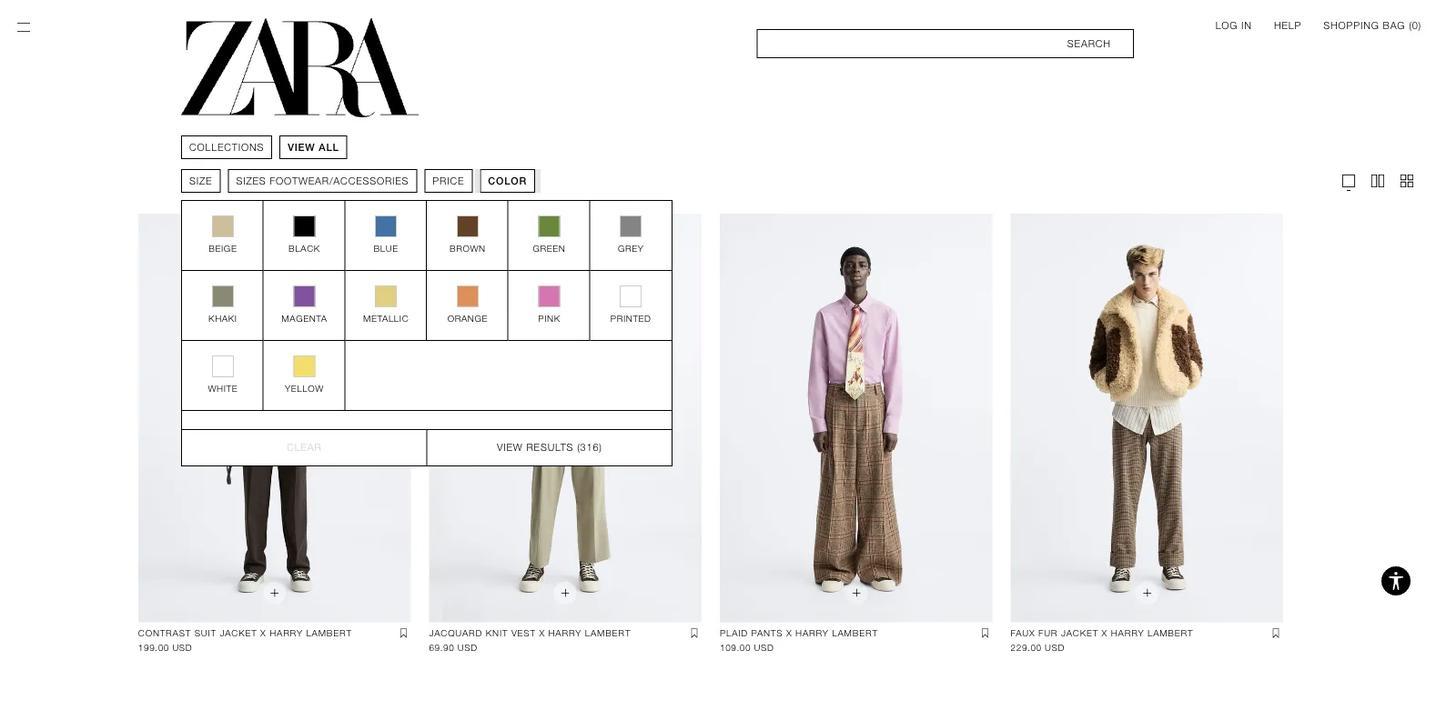Task type: describe. For each thing, give the bounding box(es) containing it.
zara logo united states. go to homepage image
[[181, 18, 419, 117]]

harry for jacquard knit vest x harry lambert
[[548, 628, 582, 639]]

collections
[[189, 142, 264, 153]]

0
[[1412, 20, 1418, 31]]

log
[[1216, 20, 1238, 31]]

199.00
[[138, 643, 169, 654]]

lambert for faux fur jacket x harry lambert
[[1148, 628, 1194, 639]]

black
[[289, 243, 320, 254]]

x for contrast
[[260, 628, 266, 639]]

clear button
[[182, 430, 427, 466]]

size
[[189, 175, 212, 187]]

pink
[[538, 313, 560, 324]]

1 zoom change image from the left
[[1340, 172, 1358, 190]]

sizes
[[236, 175, 266, 187]]

magenta
[[281, 313, 327, 324]]

add item to wishlist image for faux fur jacket x harry lambert
[[1269, 626, 1283, 641]]

blue
[[374, 243, 398, 254]]

yellow
[[285, 383, 324, 394]]

grey
[[618, 243, 644, 254]]

knit
[[486, 628, 508, 639]]

plaid pants x harry lambert
[[720, 628, 878, 639]]

collections link
[[189, 140, 264, 155]]

accessibility image
[[1378, 563, 1414, 600]]

)
[[1418, 20, 1422, 31]]

search link
[[757, 29, 1134, 58]]

(316)
[[577, 442, 602, 454]]

109.00 usd
[[720, 643, 774, 654]]

faux fur jacket x harry lambert
[[1011, 628, 1194, 639]]

harry for contrast suit jacket x harry lambert
[[270, 628, 303, 639]]

add item to wishlist image
[[687, 626, 702, 641]]

add item to wishlist image for contrast suit jacket x harry lambert
[[396, 626, 411, 641]]

69.90 usd
[[429, 643, 477, 654]]

usd for 229.00 usd
[[1045, 643, 1065, 654]]

view results (316)
[[497, 442, 602, 454]]

image 0 of contrast suit jacket x harry lambert from zara image
[[138, 214, 411, 623]]

jacket for fur
[[1061, 628, 1098, 639]]

shopping
[[1323, 20, 1379, 31]]

price button
[[424, 169, 473, 193]]

help link
[[1274, 18, 1302, 33]]

fur
[[1038, 628, 1058, 639]]

price
[[433, 175, 464, 187]]

bag
[[1383, 20, 1405, 31]]

shopping bag ( 0 )
[[1323, 20, 1422, 31]]

color button
[[480, 169, 535, 193]]

view for view results (316)
[[497, 442, 523, 454]]

harry for faux fur jacket x harry lambert
[[1111, 628, 1144, 639]]

lambert for jacquard knit vest x harry lambert
[[585, 628, 631, 639]]

69.90
[[429, 643, 455, 654]]

khaki
[[208, 313, 237, 324]]

pants
[[751, 628, 783, 639]]

results
[[526, 442, 574, 454]]

contrast
[[138, 628, 191, 639]]

faux fur jacket x harry lambert link
[[1011, 626, 1194, 641]]

199.00 usd
[[138, 643, 192, 654]]

white
[[208, 383, 238, 394]]

0 status
[[1412, 20, 1418, 31]]

image 0 of jacquard knit vest x harry lambert from zara image
[[429, 214, 702, 623]]

brown
[[449, 243, 486, 254]]

lambert for contrast suit jacket x harry lambert
[[306, 628, 352, 639]]

view all
[[288, 142, 339, 153]]



Task type: vqa. For each thing, say whether or not it's contained in the screenshot.
Can't find what you're looking for? Contact us
no



Task type: locate. For each thing, give the bounding box(es) containing it.
1 horizontal spatial jacket
[[1061, 628, 1098, 639]]

clear
[[287, 442, 322, 454]]

sizes footwear/accessories button
[[228, 169, 417, 193]]

zoom change image
[[1340, 172, 1358, 190], [1369, 172, 1387, 190]]

metallic
[[363, 313, 409, 324]]

in
[[1241, 20, 1252, 31]]

jacket
[[220, 628, 257, 639], [1061, 628, 1098, 639]]

open menu image
[[15, 18, 33, 36]]

usd down contrast at bottom
[[172, 643, 192, 654]]

jacquard
[[429, 628, 483, 639]]

2 horizontal spatial add item to wishlist image
[[1269, 626, 1283, 641]]

harry right the fur
[[1111, 628, 1144, 639]]

contrast suit jacket x harry lambert link
[[138, 626, 352, 641]]

x right vest
[[539, 628, 545, 639]]

suit
[[194, 628, 216, 639]]

jacquard knit vest x harry lambert link
[[429, 626, 631, 641]]

2 usd from the left
[[458, 643, 477, 654]]

2 add item to wishlist image from the left
[[978, 626, 992, 641]]

jacket for suit
[[220, 628, 257, 639]]

green
[[533, 243, 566, 254]]

size button
[[181, 169, 221, 193]]

beige
[[209, 243, 237, 254]]

x right pants
[[786, 628, 792, 639]]

3 add item to wishlist image from the left
[[1269, 626, 1283, 641]]

109.00
[[720, 643, 751, 654]]

jacquard knit vest x harry lambert
[[429, 628, 631, 639]]

x
[[260, 628, 266, 639], [539, 628, 545, 639], [786, 628, 792, 639], [1102, 628, 1108, 639]]

harry right vest
[[548, 628, 582, 639]]

2 zoom change image from the left
[[1369, 172, 1387, 190]]

usd for 109.00 usd
[[754, 643, 774, 654]]

x for jacquard
[[539, 628, 545, 639]]

view for view all
[[288, 142, 315, 153]]

harry
[[270, 628, 303, 639], [548, 628, 582, 639], [795, 628, 829, 639], [1111, 628, 1144, 639]]

view left the all
[[288, 142, 315, 153]]

contrast suit jacket x harry lambert
[[138, 628, 352, 639]]

image 0 of plaid pants x harry lambert from zara image
[[720, 214, 992, 623]]

1 horizontal spatial zoom change image
[[1369, 172, 1387, 190]]

zoom change image
[[1398, 172, 1416, 190]]

usd for 199.00 usd
[[172, 643, 192, 654]]

jacket right suit
[[220, 628, 257, 639]]

printed
[[610, 313, 651, 324]]

0 horizontal spatial zoom change image
[[1340, 172, 1358, 190]]

1 usd from the left
[[172, 643, 192, 654]]

search
[[1067, 38, 1111, 49]]

1 x from the left
[[260, 628, 266, 639]]

1 vertical spatial view
[[497, 442, 523, 454]]

usd down jacquard
[[458, 643, 477, 654]]

harry right suit
[[270, 628, 303, 639]]

log in
[[1216, 20, 1252, 31]]

(
[[1409, 20, 1412, 31]]

Product search search field
[[757, 29, 1134, 58]]

view all link
[[288, 140, 339, 155]]

all
[[319, 142, 339, 153]]

plaid pants x harry lambert link
[[720, 626, 878, 641]]

help
[[1274, 20, 1302, 31]]

jacket right the fur
[[1061, 628, 1098, 639]]

1 add item to wishlist image from the left
[[396, 626, 411, 641]]

x for faux
[[1102, 628, 1108, 639]]

4 harry from the left
[[1111, 628, 1144, 639]]

plaid
[[720, 628, 748, 639]]

0 horizontal spatial view
[[288, 142, 315, 153]]

0 horizontal spatial add item to wishlist image
[[396, 626, 411, 641]]

view
[[288, 142, 315, 153], [497, 442, 523, 454]]

3 x from the left
[[786, 628, 792, 639]]

x inside "link"
[[786, 628, 792, 639]]

faux
[[1011, 628, 1035, 639]]

harry right pants
[[795, 628, 829, 639]]

color
[[488, 175, 527, 187]]

add item to wishlist image for plaid pants x harry lambert
[[978, 626, 992, 641]]

usd for 69.90 usd
[[458, 643, 477, 654]]

3 harry from the left
[[795, 628, 829, 639]]

4 lambert from the left
[[1148, 628, 1194, 639]]

sizes footwear/accessories
[[236, 175, 409, 187]]

x right suit
[[260, 628, 266, 639]]

229.00 usd
[[1011, 643, 1065, 654]]

vest
[[511, 628, 536, 639]]

footwear/accessories
[[270, 175, 409, 187]]

2 lambert from the left
[[585, 628, 631, 639]]

1 lambert from the left
[[306, 628, 352, 639]]

view left results
[[497, 442, 523, 454]]

image 0 of faux fur jacket x harry lambert from zara image
[[1011, 214, 1283, 623]]

lambert
[[306, 628, 352, 639], [585, 628, 631, 639], [832, 628, 878, 639], [1148, 628, 1194, 639]]

usd down pants
[[754, 643, 774, 654]]

2 x from the left
[[539, 628, 545, 639]]

2 harry from the left
[[548, 628, 582, 639]]

0 horizontal spatial jacket
[[220, 628, 257, 639]]

4 usd from the left
[[1045, 643, 1065, 654]]

log in link
[[1216, 18, 1252, 33]]

harry inside "link"
[[795, 628, 829, 639]]

x right the fur
[[1102, 628, 1108, 639]]

usd down the fur
[[1045, 643, 1065, 654]]

1 horizontal spatial view
[[497, 442, 523, 454]]

lambert inside "link"
[[832, 628, 878, 639]]

add item to wishlist image
[[396, 626, 411, 641], [978, 626, 992, 641], [1269, 626, 1283, 641]]

1 horizontal spatial add item to wishlist image
[[978, 626, 992, 641]]

orange
[[447, 313, 488, 324]]

usd
[[172, 643, 192, 654], [458, 643, 477, 654], [754, 643, 774, 654], [1045, 643, 1065, 654]]

1 jacket from the left
[[220, 628, 257, 639]]

0 vertical spatial view
[[288, 142, 315, 153]]

3 lambert from the left
[[832, 628, 878, 639]]

2 jacket from the left
[[1061, 628, 1098, 639]]

229.00
[[1011, 643, 1042, 654]]

3 usd from the left
[[754, 643, 774, 654]]

1 harry from the left
[[270, 628, 303, 639]]

4 x from the left
[[1102, 628, 1108, 639]]



